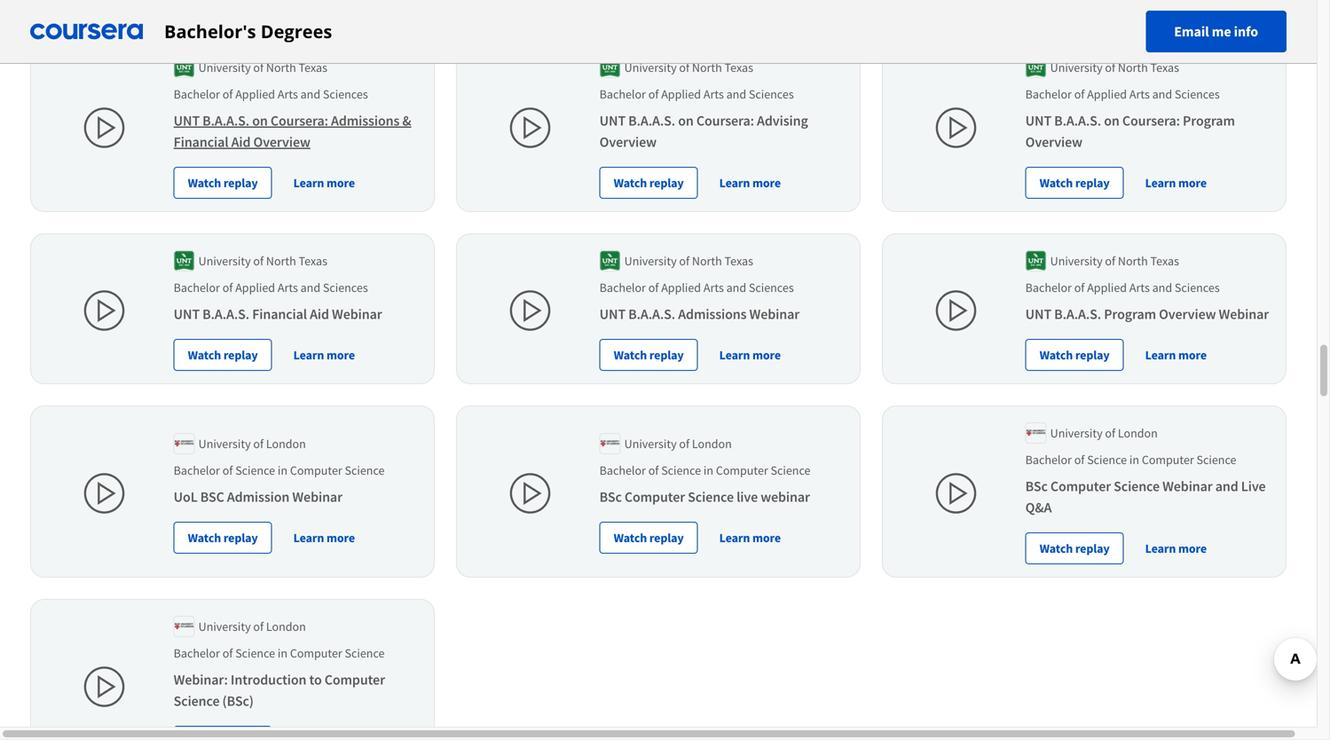 Task type: vqa. For each thing, say whether or not it's contained in the screenshot.
UoL BSC Admission Webinar's The University Of London
yes



Task type: describe. For each thing, give the bounding box(es) containing it.
1 horizontal spatial financial
[[252, 305, 307, 323]]

watch a replay of unt b.a.a.s. on coursera: admissions & financial aid overview image
[[83, 106, 125, 149]]

email me info
[[1174, 23, 1258, 40]]

arts for unt b.a.a.s. on coursera: program overview
[[1129, 86, 1150, 102]]

bachelor's
[[164, 19, 256, 43]]

partner logo for university of north texas image for unt b.a.a.s. financial aid webinar
[[174, 250, 195, 272]]

more for unt b.a.a.s. on coursera: admissions & financial aid overview
[[326, 175, 355, 191]]

webinar: introduction to computer science (bsc)
[[174, 671, 385, 710]]

and for unt b.a.a.s. admissions webinar
[[726, 280, 746, 295]]

london for webinar: introduction to computer science (bsc)
[[266, 618, 306, 634]]

applied for unt b.a.a.s. program overview webinar
[[1087, 280, 1127, 295]]

bachelor of applied arts and sciences for unt b.a.a.s. program overview webinar
[[1025, 280, 1220, 295]]

sciences for unt b.a.a.s. admissions webinar
[[749, 280, 794, 295]]

learn more link for unt b.a.a.s. program overview webinar
[[1138, 339, 1214, 371]]

bachelor of science in computer science for bsc computer science live webinar
[[600, 462, 811, 478]]

arts for unt b.a.a.s. financial aid webinar
[[278, 280, 298, 295]]

coursera image
[[30, 17, 143, 46]]

advising
[[757, 112, 808, 130]]

bachelor of applied arts and sciences for unt b.a.a.s. admissions webinar
[[600, 280, 794, 295]]

b.a.a.s. for unt b.a.a.s. on coursera: advising overview
[[628, 112, 675, 130]]

texas for unt b.a.a.s. program overview webinar
[[1150, 253, 1179, 269]]

replay for unt b.a.a.s. on coursera: program overview
[[1075, 175, 1110, 191]]

more for uol bsc admission webinar
[[326, 530, 355, 546]]

b.a.a.s. for unt b.a.a.s. financial aid webinar
[[202, 305, 249, 323]]

watch replay button for bsc computer science live webinar
[[600, 522, 698, 554]]

q&a
[[1025, 499, 1052, 516]]

coursera: for advising
[[696, 112, 754, 130]]

partner logo for university of north texas image for unt b.a.a.s. admissions webinar
[[600, 250, 621, 272]]

learn more link for unt b.a.a.s. on coursera: advising overview
[[712, 167, 788, 199]]

1 horizontal spatial aid
[[310, 305, 329, 323]]

applied for unt b.a.a.s. on coursera: program overview
[[1087, 86, 1127, 102]]

partner logo for university of london image for webinar: introduction to computer science (bsc)
[[174, 616, 195, 637]]

bachelor for webinar: introduction to computer science (bsc)
[[174, 645, 220, 661]]

watch replay for bsc computer science live webinar
[[614, 530, 684, 546]]

unt b.a.a.s. on coursera: program overview link
[[1025, 112, 1235, 151]]

aid inside unt b.a.a.s. on coursera: admissions & financial aid overview
[[231, 133, 251, 151]]

watch replay for uol bsc admission webinar
[[188, 530, 258, 546]]

partner logo for university of london image for bsc computer science webinar and live q&a
[[1025, 422, 1047, 444]]

north for unt b.a.a.s. on coursera: admissions & financial aid overview
[[266, 59, 296, 75]]

coursera: for admissions
[[271, 112, 328, 130]]

bsc computer science live webinar
[[600, 488, 810, 506]]

replay for unt b.a.a.s. financial aid webinar
[[223, 347, 258, 363]]

b.a.a.s. for unt b.a.a.s. admissions webinar
[[628, 305, 675, 323]]

unt b.a.a.s. on coursera: admissions & financial aid overview link
[[174, 112, 411, 151]]

and for unt b.a.a.s. on coursera: advising overview
[[726, 86, 746, 102]]

watch replay button for unt b.a.a.s. program overview webinar
[[1025, 339, 1124, 371]]

more for unt b.a.a.s. admissions webinar
[[752, 347, 781, 363]]

university of north texas for unt b.a.a.s. program overview webinar
[[1050, 253, 1179, 269]]

learn for uol bsc admission webinar
[[293, 530, 324, 546]]

university for unt b.a.a.s. admissions webinar
[[624, 253, 677, 269]]

replay for uol bsc admission webinar
[[223, 530, 258, 546]]

more for bsc computer science webinar and live q&a
[[1178, 540, 1207, 556]]

bsc computer science webinar and live q&a
[[1025, 477, 1266, 516]]

watch for unt b.a.a.s. on coursera: advising overview
[[614, 175, 647, 191]]

texas for unt b.a.a.s. admissions webinar
[[725, 253, 753, 269]]

b.a.a.s. for unt b.a.a.s. on coursera: program overview
[[1054, 112, 1101, 130]]

webinar for uol bsc admission webinar
[[292, 488, 342, 506]]

watch replay for bsc computer science webinar and live q&a
[[1040, 540, 1110, 556]]

to
[[309, 671, 322, 689]]

degrees
[[261, 19, 332, 43]]

bachelor for unt b.a.a.s. on coursera: admissions & financial aid overview
[[174, 86, 220, 102]]

learn more for unt b.a.a.s. on coursera: admissions & financial aid overview
[[293, 175, 355, 191]]

learn more for unt b.a.a.s. admissions webinar
[[719, 347, 781, 363]]

bachelor for unt b.a.a.s. admissions webinar
[[600, 280, 646, 295]]

unt b.a.a.s. program overview webinar
[[1025, 305, 1269, 323]]

and inside bsc computer science webinar and live q&a
[[1215, 477, 1238, 495]]

applied for unt b.a.a.s. admissions webinar
[[661, 280, 701, 295]]

watch a replay of unt b.a.a.s. admissions webinar image
[[509, 289, 551, 332]]

learn more link for bsc computer science live webinar
[[712, 522, 788, 554]]

watch a replay of unt b.a.a.s. on coursera: advising overview image
[[509, 106, 551, 149]]

sciences for unt b.a.a.s. on coursera: advising overview
[[749, 86, 794, 102]]

learn more link for unt b.a.a.s. on coursera: admissions & financial aid overview
[[286, 167, 362, 199]]

learn for unt b.a.a.s. program overview webinar
[[1145, 347, 1176, 363]]

watch for bsc computer science live webinar
[[614, 530, 647, 546]]

bachelor for unt b.a.a.s. on coursera: program overview
[[1025, 86, 1072, 102]]

webinar for unt b.a.a.s. admissions webinar
[[749, 305, 800, 323]]

learn more link for unt b.a.a.s. on coursera: program overview
[[1138, 167, 1214, 199]]

learn for unt b.a.a.s. on coursera: advising overview
[[719, 175, 750, 191]]

unt b.a.a.s. admissions webinar
[[600, 305, 800, 323]]

university of london for webinar: introduction to computer science (bsc)
[[198, 618, 306, 634]]

university for unt b.a.a.s. on coursera: admissions & financial aid overview
[[198, 59, 251, 75]]

texas for unt b.a.a.s. financial aid webinar
[[299, 253, 327, 269]]

learn more for uol bsc admission webinar
[[293, 530, 355, 546]]

sciences for unt b.a.a.s. financial aid webinar
[[323, 280, 368, 295]]

watch a replay of unt b.a.a.s. on coursera: program overview image
[[935, 106, 977, 149]]

university of london for bsc computer science live webinar
[[624, 436, 732, 452]]

unt b.a.a.s. admissions webinar link
[[600, 305, 800, 323]]

learn more link for unt b.a.a.s. admissions webinar
[[712, 339, 788, 371]]

watch for unt b.a.a.s. program overview webinar
[[1040, 347, 1073, 363]]

watch a replay of unt b.a.a.s. financial aid webinar image
[[83, 289, 125, 332]]

me
[[1212, 23, 1231, 40]]

applied for unt b.a.a.s. financial aid webinar
[[235, 280, 275, 295]]

learn for unt b.a.a.s. on coursera: program overview
[[1145, 175, 1176, 191]]

learn more link for uol bsc admission webinar
[[286, 522, 362, 554]]

uol
[[174, 488, 198, 506]]

arts for unt b.a.a.s. on coursera: admissions & financial aid overview
[[278, 86, 298, 102]]

admissions inside unt b.a.a.s. on coursera: admissions & financial aid overview
[[331, 112, 400, 130]]

university of north texas for unt b.a.a.s. on coursera: advising overview
[[624, 59, 753, 75]]

email
[[1174, 23, 1209, 40]]

(bsc)
[[222, 692, 254, 710]]

unt b.a.a.s. financial aid webinar link
[[174, 305, 382, 323]]

computer inside bsc computer science webinar and live q&a
[[1051, 477, 1111, 495]]

university of london for bsc computer science webinar and live q&a
[[1050, 425, 1158, 441]]

more for unt b.a.a.s. on coursera: program overview
[[1178, 175, 1207, 191]]

b.a.a.s. for unt b.a.a.s. on coursera: admissions & financial aid overview
[[202, 112, 249, 130]]

on for program
[[1104, 112, 1120, 130]]

university of north texas for unt b.a.a.s. on coursera: admissions & financial aid overview
[[198, 59, 327, 75]]

watch a replay of uol bsc admission webinar image
[[83, 472, 125, 515]]

bsc computer science live webinar link
[[600, 488, 810, 506]]

bachelor for unt b.a.a.s. on coursera: advising overview
[[600, 86, 646, 102]]

unt b.a.a.s. program overview webinar link
[[1025, 305, 1269, 323]]

and for unt b.a.a.s. financial aid webinar
[[300, 280, 320, 295]]

in for bsc computer science webinar and live q&a
[[1130, 452, 1139, 468]]

texas for unt b.a.a.s. on coursera: advising overview
[[725, 59, 753, 75]]

overview inside unt b.a.a.s. on coursera: admissions & financial aid overview
[[253, 133, 310, 151]]

watch replay button for uol bsc admission webinar
[[174, 522, 272, 554]]

watch for unt b.a.a.s. financial aid webinar
[[188, 347, 221, 363]]

watch replay button for unt b.a.a.s. on coursera: program overview
[[1025, 167, 1124, 199]]



Task type: locate. For each thing, give the bounding box(es) containing it.
1 horizontal spatial coursera:
[[696, 112, 754, 130]]

watch a replay of webinar: introduction to computer science (bsc) image
[[83, 666, 125, 708]]

0 horizontal spatial financial
[[174, 133, 228, 151]]

financial inside unt b.a.a.s. on coursera: admissions & financial aid overview
[[174, 133, 228, 151]]

in for uol bsc admission webinar
[[278, 462, 288, 478]]

bachelor of science in computer science up introduction
[[174, 645, 385, 661]]

bsc for bsc computer science webinar and live q&a
[[1025, 477, 1048, 495]]

science
[[1087, 452, 1127, 468], [1197, 452, 1237, 468], [235, 462, 275, 478], [345, 462, 385, 478], [661, 462, 701, 478], [771, 462, 811, 478], [1114, 477, 1160, 495], [688, 488, 734, 506], [235, 645, 275, 661], [345, 645, 385, 661], [174, 692, 220, 710]]

north up unt b.a.a.s. on coursera: program overview link
[[1118, 59, 1148, 75]]

1 vertical spatial aid
[[310, 305, 329, 323]]

north for unt b.a.a.s. admissions webinar
[[692, 253, 722, 269]]

bsc up q&a
[[1025, 477, 1048, 495]]

replay down unt b.a.a.s. financial aid webinar
[[223, 347, 258, 363]]

arts up unt b.a.a.s. on coursera: advising overview link
[[704, 86, 724, 102]]

watch for unt b.a.a.s. on coursera: admissions & financial aid overview
[[188, 175, 221, 191]]

watch replay down "unt b.a.a.s. on coursera: program overview"
[[1040, 175, 1110, 191]]

bachelor of applied arts and sciences up unt b.a.a.s. on coursera: advising overview
[[600, 86, 794, 102]]

unt inside "unt b.a.a.s. on coursera: program overview"
[[1025, 112, 1052, 130]]

partner logo for university of north texas image for unt b.a.a.s. on coursera: admissions & financial aid overview
[[174, 57, 195, 78]]

learn more link down unt b.a.a.s. financial aid webinar
[[286, 339, 362, 371]]

b.a.a.s. inside unt b.a.a.s. on coursera: admissions & financial aid overview
[[202, 112, 249, 130]]

1 vertical spatial program
[[1104, 305, 1156, 323]]

on for advising
[[678, 112, 694, 130]]

university up q&a
[[1050, 425, 1103, 441]]

coursera: inside unt b.a.a.s. on coursera: advising overview
[[696, 112, 754, 130]]

university of london up uol bsc admission webinar in the left bottom of the page
[[198, 436, 306, 452]]

overview inside "unt b.a.a.s. on coursera: program overview"
[[1025, 133, 1083, 151]]

more for unt b.a.a.s. program overview webinar
[[1178, 347, 1207, 363]]

texas up unt b.a.a.s. on coursera: advising overview
[[725, 59, 753, 75]]

learn more link down bsc computer science webinar and live q&a link
[[1138, 532, 1214, 564]]

unt b.a.a.s. on coursera: program overview
[[1025, 112, 1235, 151]]

bachelor for unt b.a.a.s. program overview webinar
[[1025, 280, 1072, 295]]

applied up unt b.a.a.s. financial aid webinar
[[235, 280, 275, 295]]

bsc
[[1025, 477, 1048, 495], [600, 488, 622, 506]]

university up the webinar:
[[198, 618, 251, 634]]

replay down uol bsc admission webinar in the left bottom of the page
[[223, 530, 258, 546]]

on inside "unt b.a.a.s. on coursera: program overview"
[[1104, 112, 1120, 130]]

watch
[[188, 175, 221, 191], [614, 175, 647, 191], [1040, 175, 1073, 191], [188, 347, 221, 363], [614, 347, 647, 363], [1040, 347, 1073, 363], [188, 530, 221, 546], [614, 530, 647, 546], [1040, 540, 1073, 556]]

0 horizontal spatial on
[[252, 112, 268, 130]]

bachelor for bsc computer science webinar and live q&a
[[1025, 452, 1072, 468]]

sciences down email
[[1175, 86, 1220, 102]]

b.a.a.s. inside "unt b.a.a.s. on coursera: program overview"
[[1054, 112, 1101, 130]]

1 on from the left
[[252, 112, 268, 130]]

bachelor for unt b.a.a.s. financial aid webinar
[[174, 280, 220, 295]]

bsc
[[200, 488, 224, 506]]

partner logo for university of north texas image
[[174, 57, 195, 78], [600, 57, 621, 78], [1025, 57, 1047, 78], [174, 250, 195, 272], [600, 250, 621, 272], [1025, 250, 1047, 272]]

0 horizontal spatial aid
[[231, 133, 251, 151]]

unt right watch a replay of unt b.a.a.s. on coursera: advising overview image
[[600, 112, 626, 130]]

sciences up unt b.a.a.s. on coursera: admissions & financial aid overview link
[[323, 86, 368, 102]]

unt right watch a replay of unt b.a.a.s. on coursera: program overview image
[[1025, 112, 1052, 130]]

bsc computer science webinar and live q&a link
[[1025, 477, 1266, 516]]

unt b.a.a.s. on coursera: admissions & financial aid overview
[[174, 112, 411, 151]]

replay down unt b.a.a.s. on coursera: admissions & financial aid overview
[[223, 175, 258, 191]]

learn more link down unt b.a.a.s. on coursera: admissions & financial aid overview
[[286, 167, 362, 199]]

london up bsc computer science webinar and live q&a link
[[1118, 425, 1158, 441]]

learn more link down "admission"
[[286, 522, 362, 554]]

university of north texas
[[198, 59, 327, 75], [624, 59, 753, 75], [1050, 59, 1179, 75], [198, 253, 327, 269], [624, 253, 753, 269], [1050, 253, 1179, 269]]

and up unt b.a.a.s. on coursera: program overview link
[[1152, 86, 1172, 102]]

university for uol bsc admission webinar
[[198, 436, 251, 452]]

replay
[[223, 175, 258, 191], [649, 175, 684, 191], [1075, 175, 1110, 191], [223, 347, 258, 363], [649, 347, 684, 363], [1075, 347, 1110, 363], [223, 530, 258, 546], [649, 530, 684, 546], [1075, 540, 1110, 556]]

live
[[737, 488, 758, 506]]

unt right watch a replay of unt b.a.a.s. on coursera: admissions & financial aid overview image
[[174, 112, 200, 130]]

and for unt b.a.a.s. on coursera: admissions & financial aid overview
[[300, 86, 320, 102]]

1 coursera: from the left
[[271, 112, 328, 130]]

coursera: inside unt b.a.a.s. on coursera: admissions & financial aid overview
[[271, 112, 328, 130]]

university of north texas for unt b.a.a.s. on coursera: program overview
[[1050, 59, 1179, 75]]

coursera: for program
[[1122, 112, 1180, 130]]

and up unt b.a.a.s. on coursera: admissions & financial aid overview link
[[300, 86, 320, 102]]

north down degrees
[[266, 59, 296, 75]]

learn more link down unt b.a.a.s. on coursera: advising overview link
[[712, 167, 788, 199]]

unt for unt b.a.a.s. on coursera: admissions & financial aid overview
[[174, 112, 200, 130]]

university of north texas up unt b.a.a.s. financial aid webinar
[[198, 253, 327, 269]]

london up bsc computer science live webinar
[[692, 436, 732, 452]]

watch for bsc computer science webinar and live q&a
[[1040, 540, 1073, 556]]

partner logo for university of london image
[[1025, 422, 1047, 444], [174, 433, 195, 454], [600, 433, 621, 454], [174, 616, 195, 637]]

north up unt b.a.a.s. financial aid webinar
[[266, 253, 296, 269]]

1 horizontal spatial admissions
[[678, 305, 747, 323]]

unt right the watch a replay of unt b.a.a.s. admissions webinar image
[[600, 305, 626, 323]]

sciences
[[323, 86, 368, 102], [749, 86, 794, 102], [1175, 86, 1220, 102], [323, 280, 368, 295], [749, 280, 794, 295], [1175, 280, 1220, 295]]

and up unt b.a.a.s. financial aid webinar
[[300, 280, 320, 295]]

unt b.a.a.s. financial aid webinar
[[174, 305, 382, 323]]

b.a.a.s. inside unt b.a.a.s. on coursera: advising overview
[[628, 112, 675, 130]]

on inside unt b.a.a.s. on coursera: advising overview
[[678, 112, 694, 130]]

1 vertical spatial admissions
[[678, 305, 747, 323]]

b.a.a.s.
[[202, 112, 249, 130], [628, 112, 675, 130], [1054, 112, 1101, 130], [202, 305, 249, 323], [628, 305, 675, 323], [1054, 305, 1101, 323]]

university for bsc computer science webinar and live q&a
[[1050, 425, 1103, 441]]

texas up the unt b.a.a.s. program overview webinar link
[[1150, 253, 1179, 269]]

university up "unt b.a.a.s. on coursera: program overview"
[[1050, 59, 1103, 75]]

north up unt b.a.a.s. admissions webinar
[[692, 253, 722, 269]]

webinar:
[[174, 671, 228, 689]]

unt for unt b.a.a.s. admissions webinar
[[600, 305, 626, 323]]

university for unt b.a.a.s. on coursera: advising overview
[[624, 59, 677, 75]]

north up the unt b.a.a.s. program overview webinar link
[[1118, 253, 1148, 269]]

replay down the unt b.a.a.s. program overview webinar link
[[1075, 347, 1110, 363]]

university for unt b.a.a.s. financial aid webinar
[[198, 253, 251, 269]]

watch replay button
[[174, 167, 272, 199], [600, 167, 698, 199], [1025, 167, 1124, 199], [174, 339, 272, 371], [600, 339, 698, 371], [1025, 339, 1124, 371], [174, 522, 272, 554], [600, 522, 698, 554], [1025, 532, 1124, 564]]

bachelor
[[174, 86, 220, 102], [600, 86, 646, 102], [1025, 86, 1072, 102], [174, 280, 220, 295], [600, 280, 646, 295], [1025, 280, 1072, 295], [1025, 452, 1072, 468], [174, 462, 220, 478], [600, 462, 646, 478], [174, 645, 220, 661]]

in
[[1130, 452, 1139, 468], [278, 462, 288, 478], [704, 462, 713, 478], [278, 645, 288, 661]]

university for unt b.a.a.s. on coursera: program overview
[[1050, 59, 1103, 75]]

unt inside unt b.a.a.s. on coursera: admissions & financial aid overview
[[174, 112, 200, 130]]

0 vertical spatial aid
[[231, 133, 251, 151]]

uol bsc admission webinar
[[174, 488, 342, 506]]

london
[[1118, 425, 1158, 441], [266, 436, 306, 452], [692, 436, 732, 452], [266, 618, 306, 634]]

aid
[[231, 133, 251, 151], [310, 305, 329, 323]]

learn more link down "unt b.a.a.s. on coursera: program overview"
[[1138, 167, 1214, 199]]

more for unt b.a.a.s. financial aid webinar
[[326, 347, 355, 363]]

sciences up unt b.a.a.s. financial aid webinar
[[323, 280, 368, 295]]

learn more down uol bsc admission webinar link
[[293, 530, 355, 546]]

watch replay button down "unt b.a.a.s. on coursera: program overview"
[[1025, 167, 1124, 199]]

partner logo for university of london image for bsc computer science live webinar
[[600, 433, 621, 454]]

1 horizontal spatial on
[[678, 112, 694, 130]]

texas up unt b.a.a.s. financial aid webinar
[[299, 253, 327, 269]]

watch replay button for unt b.a.a.s. on coursera: advising overview
[[600, 167, 698, 199]]

watch replay button down bsc computer science live webinar link
[[600, 522, 698, 554]]

and left live
[[1215, 477, 1238, 495]]

learn more link for bsc computer science webinar and live q&a
[[1138, 532, 1214, 564]]

applied
[[235, 86, 275, 102], [661, 86, 701, 102], [1087, 86, 1127, 102], [235, 280, 275, 295], [661, 280, 701, 295], [1087, 280, 1127, 295]]

more
[[326, 175, 355, 191], [752, 175, 781, 191], [1178, 175, 1207, 191], [326, 347, 355, 363], [752, 347, 781, 363], [1178, 347, 1207, 363], [326, 530, 355, 546], [752, 530, 781, 546], [1178, 540, 1207, 556]]

&
[[402, 112, 411, 130]]

north for unt b.a.a.s. on coursera: advising overview
[[692, 59, 722, 75]]

and up the unt b.a.a.s. program overview webinar link
[[1152, 280, 1172, 295]]

watch replay button down unt b.a.a.s. on coursera: admissions & financial aid overview
[[174, 167, 272, 199]]

replay for bsc computer science webinar and live q&a
[[1075, 540, 1110, 556]]

watch for unt b.a.a.s. admissions webinar
[[614, 347, 647, 363]]

university of london
[[1050, 425, 1158, 441], [198, 436, 306, 452], [624, 436, 732, 452], [198, 618, 306, 634]]

watch a replay of bsc computer science live webinar image
[[509, 472, 551, 515]]

watch for unt b.a.a.s. on coursera: program overview
[[1040, 175, 1073, 191]]

watch replay down unt b.a.a.s. financial aid webinar
[[188, 347, 258, 363]]

partner logo for university of north texas image for unt b.a.a.s. on coursera: advising overview
[[600, 57, 621, 78]]

watch replay down q&a
[[1040, 540, 1110, 556]]

bsc right the watch a replay of bsc computer science live webinar image
[[600, 488, 622, 506]]

program inside "unt b.a.a.s. on coursera: program overview"
[[1183, 112, 1235, 130]]

uol bsc admission webinar link
[[174, 488, 342, 506]]

watch a replay of bsc computer science webinar and live q&a image
[[935, 472, 977, 515]]

0 vertical spatial admissions
[[331, 112, 400, 130]]

learn for bsc computer science webinar and live q&a
[[1145, 540, 1176, 556]]

bsc inside bsc computer science webinar and live q&a
[[1025, 477, 1048, 495]]

watch replay for unt b.a.a.s. admissions webinar
[[614, 347, 684, 363]]

learn down unt b.a.a.s. on coursera: admissions & financial aid overview
[[293, 175, 324, 191]]

and
[[300, 86, 320, 102], [726, 86, 746, 102], [1152, 86, 1172, 102], [300, 280, 320, 295], [726, 280, 746, 295], [1152, 280, 1172, 295], [1215, 477, 1238, 495]]

1 vertical spatial financial
[[252, 305, 307, 323]]

science inside webinar: introduction to computer science (bsc)
[[174, 692, 220, 710]]

financial
[[174, 133, 228, 151], [252, 305, 307, 323]]

webinar
[[761, 488, 810, 506]]

unt right watch a replay of unt b.a.a.s. financial aid webinar image
[[174, 305, 200, 323]]

university for bsc computer science live webinar
[[624, 436, 677, 452]]

north
[[266, 59, 296, 75], [692, 59, 722, 75], [1118, 59, 1148, 75], [266, 253, 296, 269], [692, 253, 722, 269], [1118, 253, 1148, 269]]

sciences up unt b.a.a.s. admissions webinar
[[749, 280, 794, 295]]

university of london for uol bsc admission webinar
[[198, 436, 306, 452]]

more for bsc computer science live webinar
[[752, 530, 781, 546]]

learn more
[[293, 175, 355, 191], [719, 175, 781, 191], [1145, 175, 1207, 191], [293, 347, 355, 363], [719, 347, 781, 363], [1145, 347, 1207, 363], [293, 530, 355, 546], [719, 530, 781, 546], [1145, 540, 1207, 556]]

learn more down live
[[719, 530, 781, 546]]

info
[[1234, 23, 1258, 40]]

north for unt b.a.a.s. program overview webinar
[[1118, 253, 1148, 269]]

3 on from the left
[[1104, 112, 1120, 130]]

sciences up "advising"
[[749, 86, 794, 102]]

1 horizontal spatial bsc
[[1025, 477, 1048, 495]]

university of london up bsc computer science webinar and live q&a link
[[1050, 425, 1158, 441]]

bachelor of applied arts and sciences
[[174, 86, 368, 102], [600, 86, 794, 102], [1025, 86, 1220, 102], [174, 280, 368, 295], [600, 280, 794, 295], [1025, 280, 1220, 295]]

sciences up the unt b.a.a.s. program overview webinar link
[[1175, 280, 1220, 295]]

in for bsc computer science live webinar
[[704, 462, 713, 478]]

texas for unt b.a.a.s. on coursera: program overview
[[1150, 59, 1179, 75]]

arts for unt b.a.a.s. admissions webinar
[[704, 280, 724, 295]]

bachelor's degrees
[[164, 19, 332, 43]]

university up the unt b.a.a.s. program overview webinar link
[[1050, 253, 1103, 269]]

computer
[[1142, 452, 1194, 468], [290, 462, 342, 478], [716, 462, 768, 478], [1051, 477, 1111, 495], [625, 488, 685, 506], [290, 645, 342, 661], [325, 671, 385, 689]]

program
[[1183, 112, 1235, 130], [1104, 305, 1156, 323]]

watch replay for unt b.a.a.s. on coursera: advising overview
[[614, 175, 684, 191]]

on
[[252, 112, 268, 130], [678, 112, 694, 130], [1104, 112, 1120, 130]]

live
[[1241, 477, 1266, 495]]

0 horizontal spatial coursera:
[[271, 112, 328, 130]]

arts up unt b.a.a.s. financial aid webinar
[[278, 280, 298, 295]]

overview
[[253, 133, 310, 151], [600, 133, 657, 151], [1025, 133, 1083, 151], [1159, 305, 1216, 323]]

and up unt b.a.a.s. on coursera: advising overview link
[[726, 86, 746, 102]]

university of north texas up the unt b.a.a.s. program overview webinar link
[[1050, 253, 1179, 269]]

coursera: inside "unt b.a.a.s. on coursera: program overview"
[[1122, 112, 1180, 130]]

learn
[[293, 175, 324, 191], [719, 175, 750, 191], [1145, 175, 1176, 191], [293, 347, 324, 363], [719, 347, 750, 363], [1145, 347, 1176, 363], [293, 530, 324, 546], [719, 530, 750, 546], [1145, 540, 1176, 556]]

watch replay button down unt b.a.a.s. on coursera: advising overview
[[600, 167, 698, 199]]

learn down live
[[719, 530, 750, 546]]

learn down "unt b.a.a.s. on coursera: program overview"
[[1145, 175, 1176, 191]]

applied for unt b.a.a.s. on coursera: advising overview
[[661, 86, 701, 102]]

bachelor of applied arts and sciences up "unt b.a.a.s. on coursera: program overview"
[[1025, 86, 1220, 102]]

in for webinar: introduction to computer science (bsc)
[[278, 645, 288, 661]]

learn more for bsc computer science webinar and live q&a
[[1145, 540, 1207, 556]]

texas down email
[[1150, 59, 1179, 75]]

university
[[198, 59, 251, 75], [624, 59, 677, 75], [1050, 59, 1103, 75], [198, 253, 251, 269], [624, 253, 677, 269], [1050, 253, 1103, 269], [1050, 425, 1103, 441], [198, 436, 251, 452], [624, 436, 677, 452], [198, 618, 251, 634]]

computer inside webinar: introduction to computer science (bsc)
[[325, 671, 385, 689]]

partner logo for university of london image for uol bsc admission webinar
[[174, 433, 195, 454]]

and up unt b.a.a.s. admissions webinar
[[726, 280, 746, 295]]

university of london up bsc computer science live webinar
[[624, 436, 732, 452]]

bachelor of science in computer science up bsc computer science webinar and live q&a link
[[1025, 452, 1237, 468]]

bachelor of applied arts and sciences up the unt b.a.a.s. program overview webinar link
[[1025, 280, 1220, 295]]

of
[[253, 59, 264, 75], [679, 59, 690, 75], [1105, 59, 1115, 75], [222, 86, 233, 102], [648, 86, 659, 102], [1074, 86, 1085, 102], [253, 253, 264, 269], [679, 253, 690, 269], [1105, 253, 1115, 269], [222, 280, 233, 295], [648, 280, 659, 295], [1074, 280, 1085, 295], [1105, 425, 1115, 441], [253, 436, 264, 452], [679, 436, 690, 452], [1074, 452, 1085, 468], [222, 462, 233, 478], [648, 462, 659, 478], [253, 618, 264, 634], [222, 645, 233, 661]]

watch for uol bsc admission webinar
[[188, 530, 221, 546]]

learn down bsc computer science webinar and live q&a link
[[1145, 540, 1176, 556]]

webinar for bsc computer science webinar and live q&a
[[1162, 477, 1213, 495]]

replay for bsc computer science live webinar
[[649, 530, 684, 546]]

science inside bsc computer science webinar and live q&a
[[1114, 477, 1160, 495]]

watch replay down unt b.a.a.s. on coursera: admissions & financial aid overview
[[188, 175, 258, 191]]

bachelor of science in computer science
[[1025, 452, 1237, 468], [174, 462, 385, 478], [600, 462, 811, 478], [174, 645, 385, 661]]

watch replay button down "bsc"
[[174, 522, 272, 554]]

university for unt b.a.a.s. program overview webinar
[[1050, 253, 1103, 269]]

0 vertical spatial program
[[1183, 112, 1235, 130]]

watch replay down "bsc"
[[188, 530, 258, 546]]

learn more down unt b.a.a.s. admissions webinar
[[719, 347, 781, 363]]

bachelor of science in computer science up bsc computer science live webinar
[[600, 462, 811, 478]]

unt
[[174, 112, 200, 130], [600, 112, 626, 130], [1025, 112, 1052, 130], [174, 305, 200, 323], [600, 305, 626, 323], [1025, 305, 1052, 323]]

b.a.a.s. for unt b.a.a.s. program overview webinar
[[1054, 305, 1101, 323]]

admissions
[[331, 112, 400, 130], [678, 305, 747, 323]]

replay down unt b.a.a.s. on coursera: advising overview
[[649, 175, 684, 191]]

london for bsc computer science webinar and live q&a
[[1118, 425, 1158, 441]]

and for unt b.a.a.s. on coursera: program overview
[[1152, 86, 1172, 102]]

unt inside unt b.a.a.s. on coursera: advising overview
[[600, 112, 626, 130]]

2 horizontal spatial coursera:
[[1122, 112, 1180, 130]]

2 coursera: from the left
[[696, 112, 754, 130]]

texas
[[299, 59, 327, 75], [725, 59, 753, 75], [1150, 59, 1179, 75], [299, 253, 327, 269], [725, 253, 753, 269], [1150, 253, 1179, 269]]

1 horizontal spatial program
[[1183, 112, 1235, 130]]

applied up "unt b.a.a.s. on coursera: program overview"
[[1087, 86, 1127, 102]]

0 horizontal spatial program
[[1104, 305, 1156, 323]]

bachelor of applied arts and sciences for unt b.a.a.s. financial aid webinar
[[174, 280, 368, 295]]

north up unt b.a.a.s. on coursera: advising overview
[[692, 59, 722, 75]]

unt b.a.a.s. on coursera: advising overview link
[[600, 112, 808, 151]]

3 coursera: from the left
[[1122, 112, 1180, 130]]

webinar: introduction to computer science (bsc) link
[[174, 671, 385, 710]]

learn more down bsc computer science webinar and live q&a link
[[1145, 540, 1207, 556]]

learn more down unt b.a.a.s. on coursera: admissions & financial aid overview
[[293, 175, 355, 191]]

watch replay
[[188, 175, 258, 191], [614, 175, 684, 191], [1040, 175, 1110, 191], [188, 347, 258, 363], [614, 347, 684, 363], [1040, 347, 1110, 363], [188, 530, 258, 546], [614, 530, 684, 546], [1040, 540, 1110, 556]]

unt for unt b.a.a.s. on coursera: advising overview
[[600, 112, 626, 130]]

arts
[[278, 86, 298, 102], [704, 86, 724, 102], [1129, 86, 1150, 102], [278, 280, 298, 295], [704, 280, 724, 295], [1129, 280, 1150, 295]]

arts up unt b.a.a.s. on coursera: program overview link
[[1129, 86, 1150, 102]]

unt b.a.a.s. on coursera: advising overview
[[600, 112, 808, 151]]

bachelor of applied arts and sciences for unt b.a.a.s. on coursera: admissions & financial aid overview
[[174, 86, 368, 102]]

learn more link down the unt b.a.a.s. program overview webinar link
[[1138, 339, 1214, 371]]

in up bsc computer science webinar and live q&a link
[[1130, 452, 1139, 468]]

learn more down unt b.a.a.s. financial aid webinar
[[293, 347, 355, 363]]

learn more link
[[286, 167, 362, 199], [712, 167, 788, 199], [1138, 167, 1214, 199], [286, 339, 362, 371], [712, 339, 788, 371], [1138, 339, 1214, 371], [286, 522, 362, 554], [712, 522, 788, 554], [1138, 532, 1214, 564]]

bachelor for bsc computer science live webinar
[[600, 462, 646, 478]]

and for unt b.a.a.s. program overview webinar
[[1152, 280, 1172, 295]]

texas for unt b.a.a.s. on coursera: admissions & financial aid overview
[[299, 59, 327, 75]]

watch a replay of unt b.a.a.s. program overview webinar image
[[935, 289, 977, 332]]

watch replay button down unt b.a.a.s. admissions webinar
[[600, 339, 698, 371]]

webinar
[[332, 305, 382, 323], [749, 305, 800, 323], [1219, 305, 1269, 323], [1162, 477, 1213, 495], [292, 488, 342, 506]]

london up introduction
[[266, 618, 306, 634]]

replay for unt b.a.a.s. admissions webinar
[[649, 347, 684, 363]]

watch replay for unt b.a.a.s. financial aid webinar
[[188, 347, 258, 363]]

2 on from the left
[[678, 112, 694, 130]]

university up unt b.a.a.s. admissions webinar
[[624, 253, 677, 269]]

learn down uol bsc admission webinar link
[[293, 530, 324, 546]]

arts for unt b.a.a.s. on coursera: advising overview
[[704, 86, 724, 102]]

webinar inside bsc computer science webinar and live q&a
[[1162, 477, 1213, 495]]

university up "bsc"
[[198, 436, 251, 452]]

sciences for unt b.a.a.s. on coursera: program overview
[[1175, 86, 1220, 102]]

texas up unt b.a.a.s. admissions webinar
[[725, 253, 753, 269]]

2 horizontal spatial on
[[1104, 112, 1120, 130]]

learn down unt b.a.a.s. admissions webinar
[[719, 347, 750, 363]]

watch replay for unt b.a.a.s. on coursera: admissions & financial aid overview
[[188, 175, 258, 191]]

overview inside unt b.a.a.s. on coursera: advising overview
[[600, 133, 657, 151]]

learn more down unt b.a.a.s. on coursera: advising overview link
[[719, 175, 781, 191]]

0 horizontal spatial admissions
[[331, 112, 400, 130]]

university of north texas for unt b.a.a.s. admissions webinar
[[624, 253, 753, 269]]

0 vertical spatial financial
[[174, 133, 228, 151]]

on inside unt b.a.a.s. on coursera: admissions & financial aid overview
[[252, 112, 268, 130]]

0 horizontal spatial bsc
[[600, 488, 622, 506]]

replay down "unt b.a.a.s. on coursera: program overview"
[[1075, 175, 1110, 191]]

arts for unt b.a.a.s. program overview webinar
[[1129, 280, 1150, 295]]

bachelor of applied arts and sciences up unt b.a.a.s. admissions webinar
[[600, 280, 794, 295]]

learn down unt b.a.a.s. on coursera: advising overview link
[[719, 175, 750, 191]]

bachelor of science in computer science for bsc computer science webinar and live q&a
[[1025, 452, 1237, 468]]

partner logo for university of north texas image for unt b.a.a.s. program overview webinar
[[1025, 250, 1047, 272]]

london up "admission"
[[266, 436, 306, 452]]

bachelor of science in computer science up "admission"
[[174, 462, 385, 478]]

watch replay button for bsc computer science webinar and live q&a
[[1025, 532, 1124, 564]]

admission
[[227, 488, 290, 506]]

coursera:
[[271, 112, 328, 130], [696, 112, 754, 130], [1122, 112, 1180, 130]]

replay for unt b.a.a.s. on coursera: admissions & financial aid overview
[[223, 175, 258, 191]]

watch replay down unt b.a.a.s. admissions webinar
[[614, 347, 684, 363]]

introduction
[[231, 671, 307, 689]]

email me info button
[[1146, 11, 1287, 52]]

sciences for unt b.a.a.s. program overview webinar
[[1175, 280, 1220, 295]]

arts up the unt b.a.a.s. program overview webinar link
[[1129, 280, 1150, 295]]



